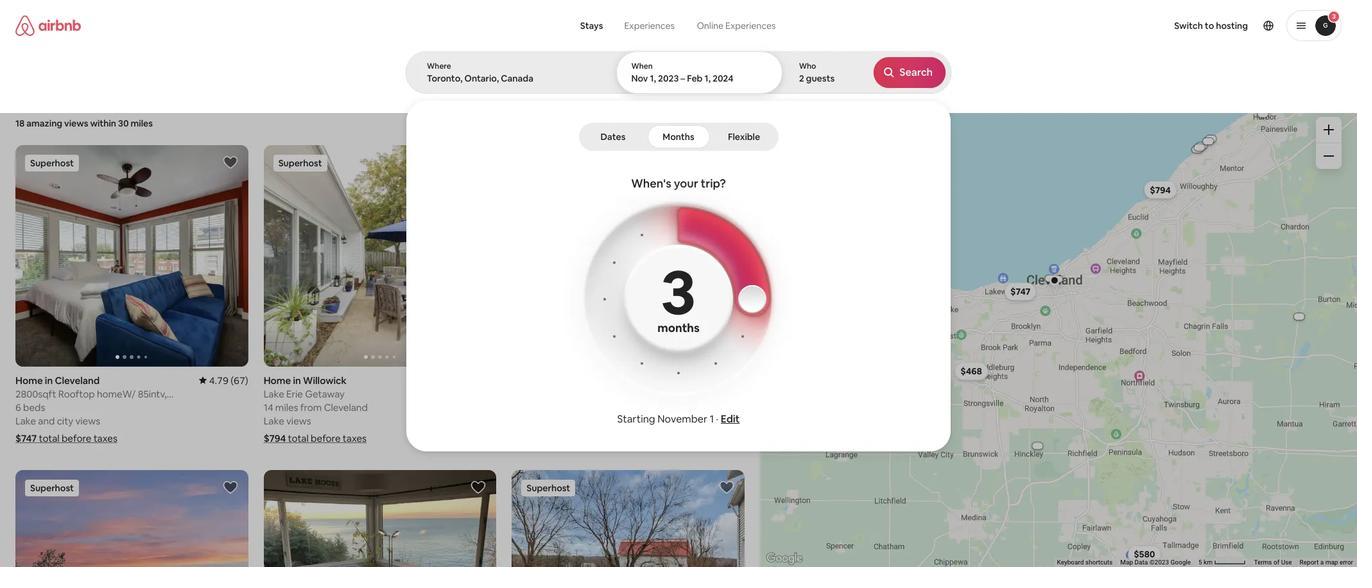 Task type: describe. For each thing, give the bounding box(es) containing it.
willowick
[[303, 374, 347, 386]]

switch to hosting
[[1175, 20, 1248, 31]]

3 button
[[1287, 10, 1342, 41]]

starting november 1 · edit
[[617, 412, 740, 426]]

4.84
[[700, 374, 719, 386]]

where
[[427, 61, 451, 71]]

and
[[38, 415, 55, 427]]

$747 inside 6 beds lake and city views $747 total before taxes
[[15, 432, 37, 444]]

dates button
[[581, 125, 645, 148]]

$794 inside button
[[1150, 184, 1171, 195]]

google image
[[764, 550, 806, 567]]

amazing
[[26, 118, 62, 129]]

lake down 14
[[264, 415, 284, 427]]

3 inside dropdown button
[[1333, 12, 1336, 21]]

none search field containing 3
[[406, 0, 952, 451]]

4.84 out of 5 average rating,  132 reviews image
[[690, 374, 745, 386]]

when's your trip?
[[631, 176, 726, 191]]

6 beds lake and city views $747 total before taxes
[[15, 401, 117, 444]]

(132)
[[722, 374, 745, 386]]

$794 inside home in willowick lake erie getaway 14 miles from cleveland lake views $794 total before taxes
[[264, 432, 286, 444]]

cleveland inside home in willowick lake erie getaway 14 miles from cleveland lake views $794 total before taxes
[[324, 401, 368, 413]]

5
[[1199, 559, 1203, 566]]

$747 button
[[1005, 282, 1037, 300]]

$580 button
[[1128, 545, 1161, 563]]

6
[[15, 401, 21, 413]]

experiences button
[[614, 13, 686, 39]]

4.79
[[209, 374, 229, 386]]

play
[[548, 82, 563, 92]]

total inside home in willowick lake erie getaway 14 miles from cleveland lake views $794 total before taxes
[[288, 432, 309, 444]]

miles
[[275, 401, 298, 413]]

1
[[710, 412, 714, 426]]

within 30 miles
[[90, 118, 153, 129]]

feb
[[687, 73, 703, 84]]

to
[[1205, 20, 1215, 31]]

before inside home in willowick lake erie getaway 14 miles from cleveland lake views $794 total before taxes
[[311, 432, 341, 444]]

home for home in willowick lake erie getaway 14 miles from cleveland lake views $794 total before taxes
[[264, 374, 291, 386]]

nov
[[631, 73, 648, 84]]

experiences inside the online experiences link
[[726, 20, 776, 31]]

5 km
[[1199, 559, 1215, 566]]

flexible
[[728, 131, 760, 143]]

Where field
[[427, 73, 595, 84]]

keyboard shortcuts button
[[1057, 558, 1113, 567]]

when's
[[631, 176, 672, 191]]

4.84 (132)
[[700, 374, 745, 386]]

taxes inside 6 beds lake and city views $747 total before taxes
[[94, 432, 117, 444]]

views inside home in willowick lake erie getaway 14 miles from cleveland lake views $794 total before taxes
[[286, 415, 311, 427]]

2 1, from the left
[[705, 73, 711, 84]]

guests
[[806, 73, 835, 84]]

november
[[658, 412, 708, 426]]

home in willowick lake erie getaway 14 miles from cleveland lake views $794 total before taxes
[[264, 374, 368, 444]]

google
[[1171, 559, 1191, 566]]

map data ©2023 google
[[1121, 559, 1191, 566]]

when
[[631, 61, 653, 71]]

terms of use link
[[1254, 559, 1292, 566]]

report a map error link
[[1300, 559, 1354, 566]]

add to wishlist: home in sheffield lake image
[[471, 479, 486, 495]]

starting
[[617, 412, 655, 426]]

add to wishlist: home in cleveland image
[[223, 155, 238, 170]]

months
[[658, 320, 700, 335]]

months button
[[648, 125, 710, 148]]

profile element
[[799, 0, 1342, 51]]

©2023
[[1150, 559, 1169, 566]]

trip?
[[701, 176, 726, 191]]

group containing amazing views
[[0, 51, 1122, 101]]

$468
[[961, 365, 982, 377]]

beds
[[23, 401, 45, 413]]

google map
showing 66 stays. region
[[760, 101, 1358, 567]]

online experiences
[[697, 20, 776, 31]]

lakefront
[[425, 82, 460, 92]]

edit
[[721, 412, 740, 426]]

home in cleveland
[[15, 374, 100, 386]]

cabins
[[600, 82, 625, 92]]

what can we help you find? tab list
[[570, 13, 686, 39]]

switch
[[1175, 20, 1203, 31]]

shortcuts
[[1086, 559, 1113, 566]]

of
[[1274, 559, 1280, 566]]

$580
[[1134, 548, 1156, 560]]

flexible button
[[712, 125, 776, 148]]

(67)
[[231, 374, 248, 386]]

months
[[663, 131, 695, 143]]

amazing
[[651, 82, 683, 92]]

design
[[844, 82, 869, 92]]

who
[[799, 61, 816, 71]]

who 2 guests
[[799, 61, 835, 84]]

4.79 (67)
[[209, 374, 248, 386]]

terms
[[1254, 559, 1272, 566]]

switch to hosting link
[[1167, 12, 1256, 39]]



Task type: vqa. For each thing, say whether or not it's contained in the screenshot.
the right VIEW
no



Task type: locate. For each thing, give the bounding box(es) containing it.
experiences inside 'experiences' button
[[624, 20, 675, 31]]

tab list
[[581, 123, 776, 151]]

in up the erie
[[293, 374, 301, 386]]

amazing views
[[651, 82, 705, 92]]

error
[[1340, 559, 1354, 566]]

stays button
[[570, 13, 614, 39]]

your
[[674, 176, 699, 191]]

0 horizontal spatial 1,
[[650, 73, 656, 84]]

terms of use
[[1254, 559, 1292, 566]]

home inside home in willowick lake erie getaway 14 miles from cleveland lake views $794 total before taxes
[[264, 374, 291, 386]]

4.79 out of 5 average rating,  67 reviews image
[[199, 374, 248, 386]]

1, right the feb
[[705, 73, 711, 84]]

18 amazing views within 30 miles
[[15, 118, 153, 129]]

views right city at the bottom of page
[[75, 415, 100, 427]]

$794 button
[[1144, 181, 1177, 198]]

report a map error
[[1300, 559, 1354, 566]]

experiences right "online"
[[726, 20, 776, 31]]

2 total from the left
[[288, 432, 309, 444]]

views inside "group"
[[684, 82, 705, 92]]

$468 button
[[955, 362, 988, 380]]

new
[[491, 82, 507, 92]]

home for home in cleveland
[[15, 374, 43, 386]]

home up the erie
[[264, 374, 291, 386]]

online
[[697, 20, 724, 31]]

in for willowick
[[293, 374, 301, 386]]

home up beds
[[15, 374, 43, 386]]

0 vertical spatial 3
[[1333, 12, 1336, 21]]

0 horizontal spatial $747
[[15, 432, 37, 444]]

0 horizontal spatial cleveland
[[55, 374, 100, 386]]

2 before from the left
[[311, 432, 341, 444]]

group
[[0, 51, 1122, 101], [15, 145, 248, 366], [264, 145, 497, 366], [512, 145, 745, 366], [15, 470, 248, 567], [264, 470, 497, 567], [512, 470, 745, 567]]

0 horizontal spatial home
[[15, 374, 43, 386]]

cleveland down getaway
[[324, 401, 368, 413]]

km
[[1204, 559, 1213, 566]]

0 horizontal spatial before
[[62, 432, 91, 444]]

1 horizontal spatial 3
[[1333, 12, 1336, 21]]

0 horizontal spatial 3
[[661, 251, 696, 332]]

total down and
[[39, 432, 59, 444]]

breakfasts
[[918, 82, 956, 92]]

edit button
[[721, 412, 740, 426]]

dates
[[601, 131, 626, 143]]

0 horizontal spatial experiences
[[624, 20, 675, 31]]

1 taxes from the left
[[94, 432, 117, 444]]

1 horizontal spatial total
[[288, 432, 309, 444]]

city
[[57, 415, 73, 427]]

3
[[1333, 12, 1336, 21], [661, 251, 696, 332]]

keyboard shortcuts
[[1057, 559, 1113, 566]]

before down city at the bottom of page
[[62, 432, 91, 444]]

14
[[264, 401, 273, 413]]

1 vertical spatial 3
[[661, 251, 696, 332]]

home
[[15, 374, 43, 386], [264, 374, 291, 386]]

a
[[1321, 559, 1324, 566]]

in for cleveland
[[45, 374, 53, 386]]

taxes inside home in willowick lake erie getaway 14 miles from cleveland lake views $794 total before taxes
[[343, 432, 367, 444]]

0 horizontal spatial $794
[[264, 432, 286, 444]]

0 vertical spatial $747
[[1011, 286, 1031, 297]]

1 vertical spatial cleveland
[[324, 401, 368, 413]]

2 taxes from the left
[[343, 432, 367, 444]]

1 vertical spatial $747
[[15, 432, 37, 444]]

$794
[[1150, 184, 1171, 195], [264, 432, 286, 444]]

1 total from the left
[[39, 432, 59, 444]]

2023
[[658, 73, 679, 84]]

1 in from the left
[[45, 374, 53, 386]]

before down from
[[311, 432, 341, 444]]

3 inside stays tab panel
[[661, 251, 696, 332]]

2
[[799, 73, 804, 84]]

views right 2023
[[684, 82, 705, 92]]

display total before taxes switch
[[1308, 69, 1331, 84]]

5 km button
[[1195, 558, 1251, 567]]

report
[[1300, 559, 1319, 566]]

1 horizontal spatial in
[[293, 374, 301, 386]]

&
[[911, 82, 916, 92]]

total inside 6 beds lake and city views $747 total before taxes
[[39, 432, 59, 444]]

views right 'amazing'
[[64, 118, 88, 129]]

None search field
[[406, 0, 952, 451]]

getaway
[[305, 388, 345, 400]]

when nov 1, 2023 – feb 1, 2024
[[631, 61, 734, 84]]

farms
[[789, 82, 811, 92]]

experiences up when in the left of the page
[[624, 20, 675, 31]]

1 experiences from the left
[[624, 20, 675, 31]]

bed
[[895, 82, 909, 92]]

1 horizontal spatial home
[[264, 374, 291, 386]]

1 horizontal spatial cleveland
[[324, 401, 368, 413]]

2024
[[713, 73, 734, 84]]

zoom in image
[[1324, 125, 1334, 135]]

cleveland up city at the bottom of page
[[55, 374, 100, 386]]

bed & breakfasts
[[895, 82, 956, 92]]

before inside 6 beds lake and city views $747 total before taxes
[[62, 432, 91, 444]]

experiences
[[624, 20, 675, 31], [726, 20, 776, 31]]

0 vertical spatial cleveland
[[55, 374, 100, 386]]

keyboard
[[1057, 559, 1084, 566]]

$747 inside $747 button
[[1011, 286, 1031, 297]]

0 vertical spatial $794
[[1150, 184, 1171, 195]]

stays tab panel
[[406, 51, 952, 451]]

lake
[[264, 388, 284, 400], [15, 415, 36, 427], [264, 415, 284, 427]]

lake down '6'
[[15, 415, 36, 427]]

total down miles on the left bottom of the page
[[288, 432, 309, 444]]

cleveland
[[55, 374, 100, 386], [324, 401, 368, 413]]

·
[[716, 412, 719, 426]]

zoom out image
[[1324, 151, 1334, 161]]

vineyards
[[726, 82, 761, 92]]

1 before from the left
[[62, 432, 91, 444]]

1 horizontal spatial $794
[[1150, 184, 1171, 195]]

add to wishlist: home in willoughby image
[[223, 479, 238, 495]]

1 home from the left
[[15, 374, 43, 386]]

map
[[1326, 559, 1339, 566]]

0 horizontal spatial taxes
[[94, 432, 117, 444]]

map
[[1121, 559, 1133, 566]]

in up beds
[[45, 374, 53, 386]]

hosting
[[1216, 20, 1248, 31]]

data
[[1135, 559, 1148, 566]]

0 horizontal spatial in
[[45, 374, 53, 386]]

18
[[15, 118, 25, 129]]

1 horizontal spatial 1,
[[705, 73, 711, 84]]

add to wishlist: farm stay in hinckley image
[[719, 479, 735, 495]]

1, right the nov
[[650, 73, 656, 84]]

taxes
[[94, 432, 117, 444], [343, 432, 367, 444]]

1 horizontal spatial taxes
[[343, 432, 367, 444]]

1 horizontal spatial experiences
[[726, 20, 776, 31]]

tab list inside stays tab panel
[[581, 123, 776, 151]]

views inside 6 beds lake and city views $747 total before taxes
[[75, 415, 100, 427]]

from
[[300, 401, 322, 413]]

in inside home in willowick lake erie getaway 14 miles from cleveland lake views $794 total before taxes
[[293, 374, 301, 386]]

use
[[1282, 559, 1292, 566]]

views
[[684, 82, 705, 92], [64, 118, 88, 129], [75, 415, 100, 427], [286, 415, 311, 427]]

lake inside 6 beds lake and city views $747 total before taxes
[[15, 415, 36, 427]]

2 experiences from the left
[[726, 20, 776, 31]]

erie
[[286, 388, 303, 400]]

views down miles on the left bottom of the page
[[286, 415, 311, 427]]

online experiences link
[[686, 13, 787, 39]]

1 1, from the left
[[650, 73, 656, 84]]

1 vertical spatial $794
[[264, 432, 286, 444]]

stays
[[580, 20, 603, 31]]

0 horizontal spatial total
[[39, 432, 59, 444]]

1 horizontal spatial before
[[311, 432, 341, 444]]

2 home from the left
[[264, 374, 291, 386]]

tab list containing dates
[[581, 123, 776, 151]]

1 horizontal spatial $747
[[1011, 286, 1031, 297]]

lake up 14
[[264, 388, 284, 400]]

1,
[[650, 73, 656, 84], [705, 73, 711, 84]]

2 in from the left
[[293, 374, 301, 386]]



